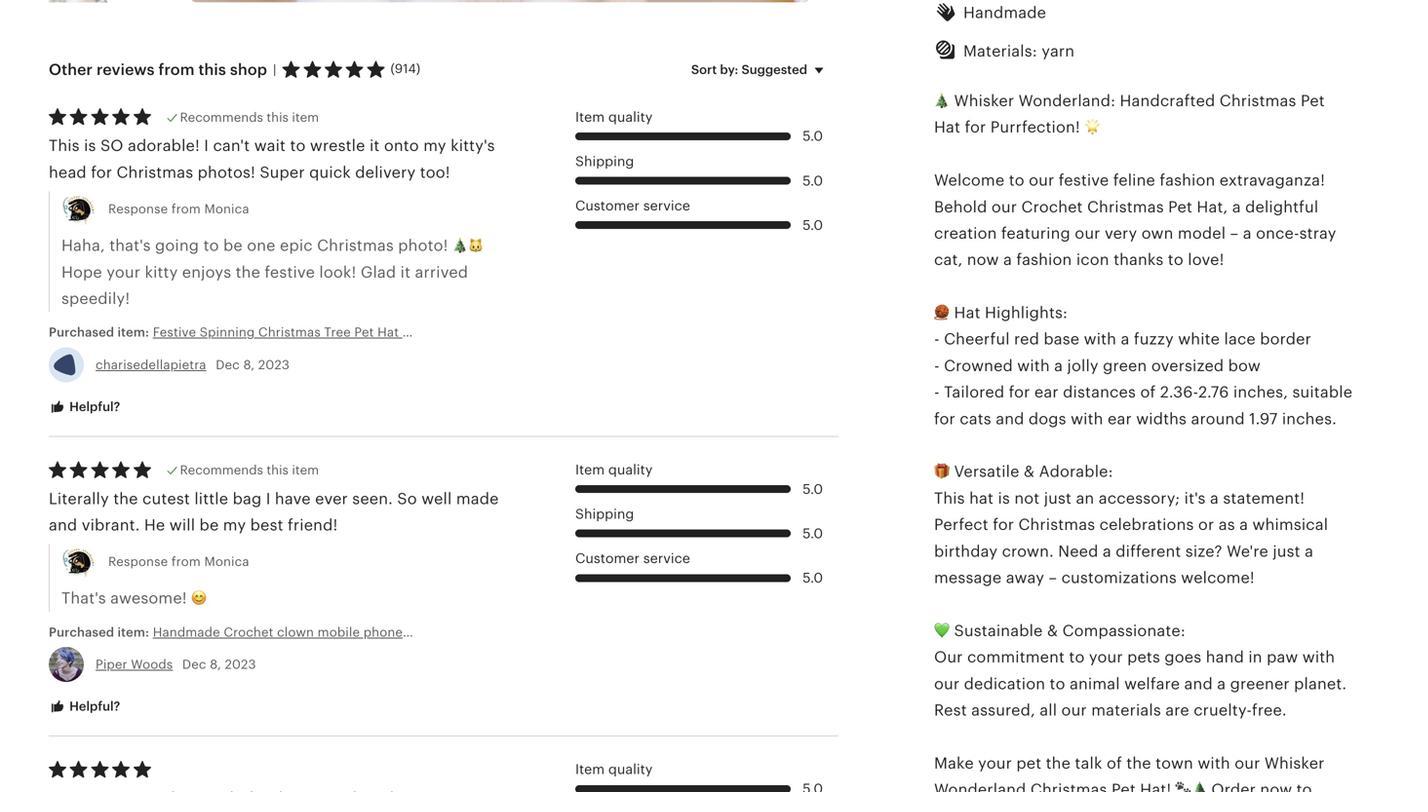 Task type: locate. For each thing, give the bounding box(es) containing it.
spinning
[[200, 325, 255, 340]]

1 horizontal spatial &
[[1047, 623, 1058, 640]]

whisker right 🎄 in the top right of the page
[[954, 92, 1014, 110]]

the up hat!
[[1127, 755, 1151, 773]]

0 vertical spatial recommends
[[180, 110, 263, 125]]

2 response from monica from the top
[[108, 555, 249, 570]]

0 vertical spatial 8,
[[243, 358, 255, 372]]

festive down epic
[[265, 264, 315, 281]]

1 vertical spatial service
[[643, 551, 690, 567]]

to right the wait
[[290, 137, 306, 155]]

it inside haha, that's going to be one epic christmas photo! 🎄🐱 hope your kitty enjoys the festive look! glad it arrived speedily!
[[400, 264, 411, 281]]

0 vertical spatial item:
[[117, 325, 149, 340]]

1 vertical spatial hat
[[954, 304, 981, 322]]

2 quality from the top
[[608, 462, 653, 478]]

0 vertical spatial this
[[49, 137, 80, 155]]

is left so
[[84, 137, 96, 155]]

best
[[250, 517, 283, 534]]

christmas down 'talk'
[[1031, 782, 1107, 793]]

0 vertical spatial monica
[[204, 202, 249, 216]]

now down creation
[[967, 251, 999, 269]]

1 shipping from the top
[[575, 154, 634, 169]]

assured,
[[971, 702, 1035, 720]]

sustainable
[[954, 623, 1043, 640]]

a left jolly
[[1054, 357, 1063, 375]]

i inside the this is so adorable!  i can't wait to wrestle it onto my kitty's head for christmas photos!  super quick delivery too!
[[204, 137, 209, 155]]

0 vertical spatial whisker
[[954, 92, 1014, 110]]

1 vertical spatial recommends this item
[[180, 463, 319, 478]]

to up enjoys
[[203, 237, 219, 255]]

literally
[[49, 490, 109, 508]]

1 vertical spatial whisker
[[1265, 755, 1325, 773]]

pets
[[1127, 649, 1160, 667]]

or
[[1198, 516, 1214, 534]]

and down 'literally'
[[49, 517, 77, 534]]

monica for be
[[204, 555, 249, 570]]

to inside haha, that's going to be one epic christmas photo! 🎄🐱 hope your kitty enjoys the festive look! glad it arrived speedily!
[[203, 237, 219, 255]]

2 response from the top
[[108, 555, 168, 570]]

this inside the this is so adorable!  i can't wait to wrestle it onto my kitty's head for christmas photos!  super quick delivery too!
[[49, 137, 80, 155]]

1 vertical spatial i
[[266, 490, 271, 508]]

monica for photos!
[[204, 202, 249, 216]]

is inside the this is so adorable!  i can't wait to wrestle it onto my kitty's head for christmas photos!  super quick delivery too!
[[84, 137, 96, 155]]

hat down 🎄 in the top right of the page
[[934, 119, 961, 136]]

3 5.0 from the top
[[803, 217, 823, 233]]

0 vertical spatial this
[[198, 61, 226, 78]]

1 customer from the top
[[575, 198, 640, 214]]

response up that's
[[108, 202, 168, 216]]

response from monica down will on the left of page
[[108, 555, 249, 570]]

& inside 🎁 versatile & adorable: this hat is not just an accessory; it's a statement! perfect for christmas celebrations or as a whimsical birthday crown. need a different size? we're just a message away – customizations welcome!
[[1024, 463, 1035, 481]]

helpful? down 'charisedellapietra'
[[66, 400, 120, 414]]

our right all
[[1061, 702, 1087, 720]]

1 purchased from the top
[[49, 325, 114, 340]]

1 helpful? from the top
[[66, 400, 120, 414]]

piper woods dec 8, 2023
[[96, 658, 256, 672]]

1 helpful? button from the top
[[34, 389, 135, 426]]

0 vertical spatial fashion
[[1160, 172, 1215, 189]]

fashion down featuring
[[1016, 251, 1072, 269]]

1 vertical spatial festive
[[265, 264, 315, 281]]

our up order
[[1235, 755, 1260, 773]]

1 quality from the top
[[608, 109, 653, 125]]

0 vertical spatial customer service
[[575, 198, 690, 214]]

now
[[967, 251, 999, 269], [1260, 782, 1292, 793]]

be down little
[[199, 517, 219, 534]]

recommends for i
[[180, 110, 263, 125]]

wear
[[512, 325, 543, 340]]

from up going
[[171, 202, 201, 216]]

shipping for literally the cutest little bag i have ever seen. so well made and vibrant. he will be my best friend!
[[575, 507, 634, 522]]

christmas inside 🎁 versatile & adorable: this hat is not just an accessory; it's a statement! perfect for christmas celebrations or as a whimsical birthday crown. need a different size? we're just a message away – customizations welcome!
[[1018, 516, 1095, 534]]

1 customer service from the top
[[575, 198, 690, 214]]

commitment
[[967, 649, 1065, 667]]

fashion
[[1160, 172, 1215, 189], [1016, 251, 1072, 269]]

christmas inside haha, that's going to be one epic christmas photo! 🎄🐱 hope your kitty enjoys the festive look! glad it arrived speedily!
[[317, 237, 394, 255]]

0 vertical spatial be
[[223, 237, 243, 255]]

1 horizontal spatial i
[[266, 490, 271, 508]]

1 horizontal spatial 2023
[[258, 358, 290, 372]]

welfare
[[1124, 676, 1180, 693]]

purchased down speedily!
[[49, 325, 114, 340]]

2023 down purchased item: festive spinning christmas tree pet hat - magical holiday wear for pets!
[[258, 358, 290, 372]]

1 horizontal spatial is
[[998, 490, 1010, 507]]

1 vertical spatial shipping
[[575, 507, 634, 522]]

for
[[965, 119, 986, 136], [91, 164, 112, 181], [547, 325, 564, 340], [1009, 384, 1030, 401], [934, 410, 955, 428], [993, 516, 1014, 534]]

0 horizontal spatial your
[[107, 264, 141, 281]]

– right model
[[1230, 225, 1239, 242]]

my inside literally the cutest little bag i have ever seen. so well made and vibrant. he will be my best friend!
[[223, 517, 246, 534]]

2 customer from the top
[[575, 551, 640, 567]]

be left the one
[[223, 237, 243, 255]]

1 vertical spatial &
[[1047, 623, 1058, 640]]

helpful? for haha, that's going to be one epic christmas photo! 🎄🐱 hope your kitty enjoys the festive look! glad it arrived speedily!
[[66, 400, 120, 414]]

0 horizontal spatial ear
[[1034, 384, 1059, 401]]

cat,
[[934, 251, 963, 269]]

2 item quality from the top
[[575, 462, 653, 478]]

1 response from the top
[[108, 202, 168, 216]]

2023
[[258, 358, 290, 372], [225, 658, 256, 672]]

0 vertical spatial response from monica
[[108, 202, 249, 216]]

christmas up look!
[[317, 237, 394, 255]]

1 item from the top
[[292, 110, 319, 125]]

festive up 'crochet'
[[1059, 172, 1109, 189]]

are
[[1165, 702, 1189, 720]]

from for little
[[171, 555, 201, 570]]

birthday
[[934, 543, 998, 560]]

response from monica for will
[[108, 555, 249, 570]]

response
[[108, 202, 168, 216], [108, 555, 168, 570]]

recommends for bag
[[180, 463, 263, 478]]

4 5.0 from the top
[[803, 481, 823, 497]]

with down distances
[[1071, 410, 1103, 428]]

with inside make your pet the talk of the town with our whisker wonderland christmas pet hat! 🐾🌲 order now t
[[1198, 755, 1230, 773]]

to left love! on the right of the page
[[1168, 251, 1184, 269]]

-
[[402, 325, 407, 340], [934, 331, 940, 348], [934, 357, 940, 375], [934, 384, 940, 401]]

for inside the this is so adorable!  i can't wait to wrestle it onto my kitty's head for christmas photos!  super quick delivery too!
[[91, 164, 112, 181]]

ear up "dogs" at the right bottom
[[1034, 384, 1059, 401]]

ever
[[315, 490, 348, 508]]

2 vertical spatial this
[[267, 463, 289, 478]]

1 vertical spatial this
[[934, 490, 965, 507]]

just
[[1044, 490, 1072, 507], [1273, 543, 1301, 560]]

1 vertical spatial customer
[[575, 551, 640, 567]]

0 vertical spatial item
[[292, 110, 319, 125]]

suggested
[[742, 62, 807, 77]]

customer service for this is so adorable!  i can't wait to wrestle it onto my kitty's head for christmas photos!  super quick delivery too!
[[575, 198, 690, 214]]

festive spinning christmas tree pet hat - magical holiday wear for pets! link
[[153, 324, 598, 342]]

item: for purchased item: festive spinning christmas tree pet hat - magical holiday wear for pets!
[[117, 325, 149, 340]]

🎄 whisker wonderland: handcrafted christmas pet hat for purrfection! 🌟
[[934, 92, 1325, 136]]

2 monica from the top
[[204, 555, 249, 570]]

this up head
[[49, 137, 80, 155]]

inches.
[[1282, 410, 1337, 428]]

hope
[[61, 264, 102, 281]]

0 vertical spatial it
[[370, 137, 380, 155]]

2 vertical spatial quality
[[608, 762, 653, 778]]

hat left "magical"
[[377, 325, 399, 340]]

2 vertical spatial item quality
[[575, 762, 653, 778]]

a right as
[[1239, 516, 1248, 534]]

1 vertical spatial helpful? button
[[34, 689, 135, 726]]

2 item from the top
[[575, 462, 605, 478]]

i left can't
[[204, 137, 209, 155]]

0 vertical spatial shipping
[[575, 154, 634, 169]]

1 horizontal spatial be
[[223, 237, 243, 255]]

suitable
[[1292, 384, 1353, 401]]

materials: yarn
[[963, 42, 1075, 60]]

of
[[1140, 384, 1156, 401], [1107, 755, 1122, 773]]

helpful? button for haha, that's going to be one epic christmas photo! 🎄🐱 hope your kitty enjoys the festive look! glad it arrived speedily!
[[34, 389, 135, 426]]

make your pet the talk of the town with our whisker wonderland christmas pet hat! 🐾🌲 order now t
[[934, 755, 1338, 793]]

1 recommends this item from the top
[[180, 110, 319, 125]]

1 item from the top
[[575, 109, 605, 125]]

monica up 😊
[[204, 555, 249, 570]]

item for this is so adorable!  i can't wait to wrestle it onto my kitty's head for christmas photos!  super quick delivery too!
[[575, 109, 605, 125]]

helpful? button down 'charisedellapietra'
[[34, 389, 135, 426]]

purchased item: festive spinning christmas tree pet hat - magical holiday wear for pets!
[[49, 325, 598, 340]]

it left onto
[[370, 137, 380, 155]]

1 item quality from the top
[[575, 109, 653, 125]]

pet left hat!
[[1112, 782, 1136, 793]]

this for can't
[[267, 110, 289, 125]]

0 vertical spatial is
[[84, 137, 96, 155]]

–
[[1230, 225, 1239, 242], [1049, 569, 1057, 587]]

3 quality from the top
[[608, 762, 653, 778]]

1 recommends from the top
[[180, 110, 263, 125]]

purchased
[[49, 325, 114, 340], [49, 625, 114, 640]]

make
[[934, 755, 974, 773]]

pet inside make your pet the talk of the town with our whisker wonderland christmas pet hat! 🐾🌲 order now t
[[1112, 782, 1136, 793]]

cutest
[[142, 490, 190, 508]]

0 vertical spatial dec
[[216, 358, 240, 372]]

1 vertical spatial –
[[1049, 569, 1057, 587]]

1 horizontal spatial 8,
[[243, 358, 255, 372]]

the up vibrant.
[[113, 490, 138, 508]]

0 vertical spatial my
[[423, 137, 446, 155]]

1 item: from the top
[[117, 325, 149, 340]]

0 vertical spatial item quality
[[575, 109, 653, 125]]

1 response from monica from the top
[[108, 202, 249, 216]]

hat right 🧶
[[954, 304, 981, 322]]

monica down photos!
[[204, 202, 249, 216]]

of right 'talk'
[[1107, 755, 1122, 773]]

a right hat,
[[1232, 198, 1241, 216]]

sort by: suggested button
[[677, 49, 845, 90]]

1 vertical spatial be
[[199, 517, 219, 534]]

my down bag
[[223, 517, 246, 534]]

all
[[1040, 702, 1057, 720]]

0 horizontal spatial festive
[[265, 264, 315, 281]]

8, down "spinning"
[[243, 358, 255, 372]]

0 vertical spatial helpful?
[[66, 400, 120, 414]]

& for compassionate:
[[1047, 623, 1058, 640]]

2 item from the top
[[292, 463, 319, 478]]

is
[[84, 137, 96, 155], [998, 490, 1010, 507]]

hat inside 🧶 hat highlights: - cheerful red base with a fuzzy white lace border - crowned with a jolly green oversized bow - tailored for ear distances of 2.36-2.76 inches, suitable for cats and dogs with ear widths around 1.97 inches.
[[954, 304, 981, 322]]

2 helpful? button from the top
[[34, 689, 135, 726]]

2 recommends from the top
[[180, 463, 263, 478]]

once-
[[1256, 225, 1299, 242]]

red
[[1014, 331, 1039, 348]]

of inside make your pet the talk of the town with our whisker wonderland christmas pet hat! 🐾🌲 order now t
[[1107, 755, 1122, 773]]

for down so
[[91, 164, 112, 181]]

and inside 🧶 hat highlights: - cheerful red base with a fuzzy white lace border - crowned with a jolly green oversized bow - tailored for ear distances of 2.36-2.76 inches, suitable for cats and dogs with ear widths around 1.97 inches.
[[996, 410, 1024, 428]]

0 vertical spatial from
[[158, 61, 195, 78]]

2 customer service from the top
[[575, 551, 690, 567]]

yarn
[[1042, 42, 1075, 60]]

of up widths
[[1140, 384, 1156, 401]]

1 vertical spatial item
[[575, 462, 605, 478]]

welcome!
[[1181, 569, 1255, 587]]

to up animal
[[1069, 649, 1085, 667]]

item: up 'charisedellapietra'
[[117, 325, 149, 340]]

0 horizontal spatial 2023
[[225, 658, 256, 672]]

piper woods link
[[96, 658, 173, 672]]

- left "magical"
[[402, 325, 407, 340]]

0 vertical spatial festive
[[1059, 172, 1109, 189]]

and inside literally the cutest little bag i have ever seen. so well made and vibrant. he will be my best friend!
[[49, 517, 77, 534]]

1 horizontal spatial this
[[934, 490, 965, 507]]

1 vertical spatial monica
[[204, 555, 249, 570]]

this down 🎁
[[934, 490, 965, 507]]

0 horizontal spatial –
[[1049, 569, 1057, 587]]

christmas down adorable!
[[117, 164, 193, 181]]

christmas up the extravaganza!
[[1220, 92, 1296, 110]]

bag
[[233, 490, 262, 508]]

2 horizontal spatial and
[[1184, 676, 1213, 693]]

1 vertical spatial and
[[49, 517, 77, 534]]

it
[[370, 137, 380, 155], [400, 264, 411, 281]]

2 purchased from the top
[[49, 625, 114, 640]]

christmas up very
[[1087, 198, 1164, 216]]

as
[[1219, 516, 1235, 534]]

1 vertical spatial my
[[223, 517, 246, 534]]

1 vertical spatial is
[[998, 490, 1010, 507]]

0 vertical spatial customer
[[575, 198, 640, 214]]

1 horizontal spatial –
[[1230, 225, 1239, 242]]

item for ever
[[292, 463, 319, 478]]

for down hat
[[993, 516, 1014, 534]]

– inside 🎁 versatile & adorable: this hat is not just an accessory; it's a statement! perfect for christmas celebrations or as a whimsical birthday crown. need a different size? we're just a message away – customizations welcome!
[[1049, 569, 1057, 587]]

literally the cutest little bag i have ever seen. so well made and vibrant. he will be my best friend!
[[49, 490, 499, 534]]

recommends this item up bag
[[180, 463, 319, 478]]

0 horizontal spatial just
[[1044, 490, 1072, 507]]

town
[[1156, 755, 1193, 773]]

1 vertical spatial fashion
[[1016, 251, 1072, 269]]

just left "an"
[[1044, 490, 1072, 507]]

2 item: from the top
[[117, 625, 149, 640]]

0 vertical spatial helpful? button
[[34, 389, 135, 426]]

& up commitment
[[1047, 623, 1058, 640]]

0 horizontal spatial and
[[49, 517, 77, 534]]

1 vertical spatial from
[[171, 202, 201, 216]]

pet left hat,
[[1168, 198, 1193, 216]]

your up animal
[[1089, 649, 1123, 667]]

1 vertical spatial now
[[1260, 782, 1292, 793]]

pet up the extravaganza!
[[1301, 92, 1325, 110]]

item for literally the cutest little bag i have ever seen. so well made and vibrant. he will be my best friend!
[[575, 462, 605, 478]]

ear down distances
[[1108, 410, 1132, 428]]

1 horizontal spatial now
[[1260, 782, 1292, 793]]

this up have
[[267, 463, 289, 478]]

celebrations
[[1100, 516, 1194, 534]]

2 vertical spatial from
[[171, 555, 201, 570]]

lace
[[1224, 331, 1256, 348]]

1 horizontal spatial your
[[978, 755, 1012, 773]]

christmas
[[1220, 92, 1296, 110], [117, 164, 193, 181], [1087, 198, 1164, 216], [317, 237, 394, 255], [258, 325, 321, 340], [1018, 516, 1095, 534], [1031, 782, 1107, 793]]

1 monica from the top
[[204, 202, 249, 216]]

magical
[[410, 325, 459, 340]]

very
[[1105, 225, 1137, 242]]

crochet
[[1021, 198, 1083, 216]]

from right reviews
[[158, 61, 195, 78]]

tailored
[[944, 384, 1005, 401]]

1 horizontal spatial whisker
[[1265, 755, 1325, 773]]

for left pets!
[[547, 325, 564, 340]]

1 vertical spatial helpful?
[[66, 700, 120, 714]]

1 vertical spatial recommends
[[180, 463, 263, 478]]

hat inside 🎄 whisker wonderland: handcrafted christmas pet hat for purrfection! 🌟
[[934, 119, 961, 136]]

1 vertical spatial of
[[1107, 755, 1122, 773]]

item quality for this is so adorable!  i can't wait to wrestle it onto my kitty's head for christmas photos!  super quick delivery too!
[[575, 109, 653, 125]]

materials
[[1091, 702, 1161, 720]]

1 vertical spatial your
[[1089, 649, 1123, 667]]

1 vertical spatial response
[[108, 555, 168, 570]]

0 vertical spatial i
[[204, 137, 209, 155]]

the down the one
[[236, 264, 260, 281]]

1 vertical spatial response from monica
[[108, 555, 249, 570]]

my up too!
[[423, 137, 446, 155]]

1 horizontal spatial festive
[[1059, 172, 1109, 189]]

adorable:
[[1039, 463, 1113, 481]]

1 vertical spatial quality
[[608, 462, 653, 478]]

helpful? button
[[34, 389, 135, 426], [34, 689, 135, 726]]

fuzzy
[[1134, 331, 1174, 348]]

response from monica up going
[[108, 202, 249, 216]]

purchased down that's
[[49, 625, 114, 640]]

recommends up little
[[180, 463, 263, 478]]

0 horizontal spatial dec
[[182, 658, 206, 672]]

the inside literally the cutest little bag i have ever seen. so well made and vibrant. he will be my best friend!
[[113, 490, 138, 508]]

0 horizontal spatial now
[[967, 251, 999, 269]]

2 helpful? from the top
[[66, 700, 120, 714]]

this
[[49, 137, 80, 155], [934, 490, 965, 507]]

& inside the 💚 sustainable & compassionate: our commitment to your pets goes hand in paw with our dedication to animal welfare and a greener planet. rest assured, all our materials are cruelty-free.
[[1047, 623, 1058, 640]]

with up order
[[1198, 755, 1230, 773]]

helpful? button down 'piper'
[[34, 689, 135, 726]]

item
[[575, 109, 605, 125], [575, 462, 605, 478], [575, 762, 605, 778]]

shipping
[[575, 154, 634, 169], [575, 507, 634, 522]]

your inside the 💚 sustainable & compassionate: our commitment to your pets goes hand in paw with our dedication to animal welfare and a greener planet. rest assured, all our materials are cruelty-free.
[[1089, 649, 1123, 667]]

0 horizontal spatial my
[[223, 517, 246, 534]]

8,
[[243, 358, 255, 372], [210, 658, 221, 672]]

item: up piper woods link
[[117, 625, 149, 640]]

fashion up hat,
[[1160, 172, 1215, 189]]

recommends this item for i
[[180, 463, 319, 478]]

to
[[290, 137, 306, 155], [1009, 172, 1025, 189], [203, 237, 219, 255], [1168, 251, 1184, 269], [1069, 649, 1085, 667], [1050, 676, 1065, 693]]

now inside make your pet the talk of the town with our whisker wonderland christmas pet hat! 🐾🌲 order now t
[[1260, 782, 1292, 793]]

0 vertical spatial quality
[[608, 109, 653, 125]]

this
[[198, 61, 226, 78], [267, 110, 289, 125], [267, 463, 289, 478]]

2 horizontal spatial your
[[1089, 649, 1123, 667]]

0 vertical spatial 2023
[[258, 358, 290, 372]]

1 vertical spatial item quality
[[575, 462, 653, 478]]

from
[[158, 61, 195, 78], [171, 202, 201, 216], [171, 555, 201, 570]]

crown.
[[1002, 543, 1054, 560]]

0 vertical spatial –
[[1230, 225, 1239, 242]]

customer for literally the cutest little bag i have ever seen. so well made and vibrant. he will be my best friend!
[[575, 551, 640, 567]]

it right glad
[[400, 264, 411, 281]]

8, right woods
[[210, 658, 221, 672]]

is right hat
[[998, 490, 1010, 507]]

1 vertical spatial this
[[267, 110, 289, 125]]

1 vertical spatial item
[[292, 463, 319, 478]]

1 service from the top
[[643, 198, 690, 214]]

0 horizontal spatial i
[[204, 137, 209, 155]]

0 horizontal spatial whisker
[[954, 92, 1014, 110]]

dec right woods
[[182, 658, 206, 672]]

with up planet.
[[1303, 649, 1335, 667]]

purchased for purchased item: festive spinning christmas tree pet hat - magical holiday wear for pets!
[[49, 325, 114, 340]]

for inside 🎄 whisker wonderland: handcrafted christmas pet hat for purrfection! 🌟
[[965, 119, 986, 136]]

2 recommends this item from the top
[[180, 463, 319, 478]]

to up all
[[1050, 676, 1065, 693]]

0 horizontal spatial &
[[1024, 463, 1035, 481]]

response from monica for christmas
[[108, 202, 249, 216]]

2 vertical spatial your
[[978, 755, 1012, 773]]

0 horizontal spatial this
[[49, 137, 80, 155]]

this up the wait
[[267, 110, 289, 125]]

service for this is so adorable!  i can't wait to wrestle it onto my kitty's head for christmas photos!  super quick delivery too!
[[643, 198, 690, 214]]

response for he
[[108, 555, 168, 570]]

from down will on the left of page
[[171, 555, 201, 570]]

the
[[236, 264, 260, 281], [113, 490, 138, 508], [1046, 755, 1071, 773], [1127, 755, 1151, 773]]

item up wrestle
[[292, 110, 319, 125]]

own
[[1142, 225, 1174, 242]]

0 horizontal spatial of
[[1107, 755, 1122, 773]]

woods
[[131, 658, 173, 672]]

christmas up need
[[1018, 516, 1095, 534]]

1 horizontal spatial of
[[1140, 384, 1156, 401]]

2 service from the top
[[643, 551, 690, 567]]

0 horizontal spatial is
[[84, 137, 96, 155]]

your inside haha, that's going to be one epic christmas photo! 🎄🐱 hope your kitty enjoys the festive look! glad it arrived speedily!
[[107, 264, 141, 281]]

our up 'crochet'
[[1029, 172, 1054, 189]]

just down whimsical
[[1273, 543, 1301, 560]]

2 shipping from the top
[[575, 507, 634, 522]]

this left shop
[[198, 61, 226, 78]]

charisedellapietra dec 8, 2023
[[96, 358, 290, 372]]

1 horizontal spatial it
[[400, 264, 411, 281]]

your down that's
[[107, 264, 141, 281]]

animal
[[1070, 676, 1120, 693]]

2023 right woods
[[225, 658, 256, 672]]

0 horizontal spatial be
[[199, 517, 219, 534]]

now right order
[[1260, 782, 1292, 793]]

christmas inside 🎄 whisker wonderland: handcrafted christmas pet hat for purrfection! 🌟
[[1220, 92, 1296, 110]]

customer service
[[575, 198, 690, 214], [575, 551, 690, 567]]

item quality for literally the cutest little bag i have ever seen. so well made and vibrant. he will be my best friend!
[[575, 462, 653, 478]]

(914)
[[390, 61, 421, 76]]

helpful? down 'piper'
[[66, 700, 120, 714]]

other
[[49, 61, 93, 78]]

recommends this item for can't
[[180, 110, 319, 125]]



Task type: vqa. For each thing, say whether or not it's contained in the screenshot.
2023 to the bottom
yes



Task type: describe. For each thing, give the bounding box(es) containing it.
0 horizontal spatial 8,
[[210, 658, 221, 672]]

our down 'our' at the right bottom of the page
[[934, 676, 960, 693]]

a down featuring
[[1003, 251, 1012, 269]]

hat!
[[1140, 782, 1171, 793]]

christmas left tree
[[258, 325, 321, 340]]

free.
[[1252, 702, 1287, 720]]

made
[[456, 490, 499, 508]]

your inside make your pet the talk of the town with our whisker wonderland christmas pet hat! 🐾🌲 order now t
[[978, 755, 1012, 773]]

oversized
[[1151, 357, 1224, 375]]

stray
[[1299, 225, 1336, 242]]

purchased for purchased item:
[[49, 625, 114, 640]]

need
[[1058, 543, 1098, 560]]

versatile
[[954, 463, 1019, 481]]

customizations
[[1061, 569, 1177, 587]]

from for adorable!
[[171, 202, 201, 216]]

other reviews from this shop
[[49, 61, 267, 78]]

epic
[[280, 237, 313, 255]]

pets!
[[568, 325, 598, 340]]

🎄🐱
[[452, 237, 484, 255]]

of inside 🧶 hat highlights: - cheerful red base with a fuzzy white lace border - crowned with a jolly green oversized bow - tailored for ear distances of 2.36-2.76 inches, suitable for cats and dogs with ear widths around 1.97 inches.
[[1140, 384, 1156, 401]]

3 item quality from the top
[[575, 762, 653, 778]]

arrived
[[415, 264, 468, 281]]

1.97
[[1249, 410, 1278, 428]]

response for for
[[108, 202, 168, 216]]

delivery
[[355, 164, 416, 181]]

🌟
[[1085, 119, 1100, 136]]

a inside the 💚 sustainable & compassionate: our commitment to your pets goes hand in paw with our dedication to animal welfare and a greener planet. rest assured, all our materials are cruelty-free.
[[1217, 676, 1226, 693]]

can't
[[213, 137, 250, 155]]

be inside literally the cutest little bag i have ever seen. so well made and vibrant. he will be my best friend!
[[199, 517, 219, 534]]

hand
[[1206, 649, 1244, 667]]

2.76
[[1198, 384, 1229, 401]]

to up 'crochet'
[[1009, 172, 1025, 189]]

helpful? button for that's awesome! 😊
[[34, 689, 135, 726]]

pet right tree
[[354, 325, 374, 340]]

pet inside 🎄 whisker wonderland: handcrafted christmas pet hat for purrfection! 🌟
[[1301, 92, 1325, 110]]

will
[[169, 517, 195, 534]]

dedication
[[964, 676, 1045, 693]]

behold
[[934, 198, 987, 216]]

order
[[1211, 782, 1256, 793]]

delightful
[[1245, 198, 1319, 216]]

message
[[934, 569, 1002, 587]]

6 5.0 from the top
[[803, 570, 823, 586]]

head
[[49, 164, 87, 181]]

🎁 versatile & adorable: this hat is not just an accessory; it's a statement! perfect for christmas celebrations or as a whimsical birthday crown. need a different size? we're just a message away – customizations welcome!
[[934, 463, 1328, 587]]

pet
[[1016, 755, 1042, 773]]

enjoys
[[182, 264, 231, 281]]

greener
[[1230, 676, 1290, 693]]

shipping for this is so adorable!  i can't wait to wrestle it onto my kitty's head for christmas photos!  super quick delivery too!
[[575, 154, 634, 169]]

well
[[421, 490, 452, 508]]

🧶
[[934, 304, 950, 322]]

wonderland
[[934, 782, 1026, 793]]

creation
[[934, 225, 997, 242]]

this inside 🎁 versatile & adorable: this hat is not just an accessory; it's a statement! perfect for christmas celebrations or as a whimsical birthday crown. need a different size? we're just a message away – customizations welcome!
[[934, 490, 965, 507]]

i inside literally the cutest little bag i have ever seen. so well made and vibrant. he will be my best friend!
[[266, 490, 271, 508]]

photo!
[[398, 237, 448, 255]]

a up green
[[1121, 331, 1130, 348]]

1 vertical spatial dec
[[182, 658, 206, 672]]

customer service for literally the cutest little bag i have ever seen. so well made and vibrant. he will be my best friend!
[[575, 551, 690, 567]]

my inside the this is so adorable!  i can't wait to wrestle it onto my kitty's head for christmas photos!  super quick delivery too!
[[423, 137, 446, 155]]

& for adorable:
[[1024, 463, 1035, 481]]

and inside the 💚 sustainable & compassionate: our commitment to your pets goes hand in paw with our dedication to animal welfare and a greener planet. rest assured, all our materials are cruelty-free.
[[1184, 676, 1213, 693]]

a right need
[[1103, 543, 1111, 560]]

model
[[1178, 225, 1226, 242]]

item for to
[[292, 110, 319, 125]]

handmade
[[963, 4, 1046, 22]]

whisker inside make your pet the talk of the town with our whisker wonderland christmas pet hat! 🐾🌲 order now t
[[1265, 755, 1325, 773]]

thanks
[[1114, 251, 1164, 269]]

haha, that's going to be one epic christmas photo! 🎄🐱 hope your kitty enjoys the festive look! glad it arrived speedily!
[[61, 237, 484, 308]]

vibrant.
[[82, 517, 140, 534]]

a right 'it's'
[[1210, 490, 1219, 507]]

quality for literally the cutest little bag i have ever seen. so well made and vibrant. he will be my best friend!
[[608, 462, 653, 478]]

christmas inside welcome to our festive feline fashion extravaganza! behold our crochet christmas pet hat, a delightful creation featuring our very own model – a once-stray cat, now a fashion icon thanks to love!
[[1087, 198, 1164, 216]]

for inside 🎁 versatile & adorable: this hat is not just an accessory; it's a statement! perfect for christmas celebrations or as a whimsical birthday crown. need a different size? we're just a message away – customizations welcome!
[[993, 516, 1014, 534]]

featuring
[[1001, 225, 1071, 242]]

customer for this is so adorable!  i can't wait to wrestle it onto my kitty's head for christmas photos!  super quick delivery too!
[[575, 198, 640, 214]]

going
[[155, 237, 199, 255]]

- left tailored
[[934, 384, 940, 401]]

1 5.0 from the top
[[803, 128, 823, 144]]

green
[[1103, 357, 1147, 375]]

so
[[100, 137, 123, 155]]

5 5.0 from the top
[[803, 526, 823, 542]]

service for literally the cutest little bag i have ever seen. so well made and vibrant. he will be my best friend!
[[643, 551, 690, 567]]

friend!
[[288, 517, 338, 534]]

with up jolly
[[1084, 331, 1117, 348]]

rest
[[934, 702, 967, 720]]

|
[[273, 62, 277, 77]]

an
[[1076, 490, 1094, 507]]

kitty
[[145, 264, 178, 281]]

white
[[1178, 331, 1220, 348]]

jolly
[[1067, 357, 1099, 375]]

hat,
[[1197, 198, 1228, 216]]

0 vertical spatial just
[[1044, 490, 1072, 507]]

festive inside welcome to our festive feline fashion extravaganza! behold our crochet christmas pet hat, a delightful creation featuring our very own model – a once-stray cat, now a fashion icon thanks to love!
[[1059, 172, 1109, 189]]

our up icon on the top
[[1075, 225, 1100, 242]]

😊
[[191, 590, 207, 608]]

this is so adorable!  i can't wait to wrestle it onto my kitty's head for christmas photos!  super quick delivery too!
[[49, 137, 495, 181]]

now inside welcome to our festive feline fashion extravaganza! behold our crochet christmas pet hat, a delightful creation featuring our very own model – a once-stray cat, now a fashion icon thanks to love!
[[967, 251, 999, 269]]

the inside haha, that's going to be one epic christmas photo! 🎄🐱 hope your kitty enjoys the festive look! glad it arrived speedily!
[[236, 264, 260, 281]]

for left the cats at the right
[[934, 410, 955, 428]]

🎄
[[934, 92, 950, 110]]

highlights:
[[985, 304, 1068, 322]]

our up featuring
[[992, 198, 1017, 216]]

the right the pet
[[1046, 755, 1071, 773]]

with inside the 💚 sustainable & compassionate: our commitment to your pets goes hand in paw with our dedication to animal welfare and a greener planet. rest assured, all our materials are cruelty-free.
[[1303, 649, 1335, 667]]

festive inside haha, that's going to be one epic christmas photo! 🎄🐱 hope your kitty enjoys the festive look! glad it arrived speedily!
[[265, 264, 315, 281]]

is inside 🎁 versatile & adorable: this hat is not just an accessory; it's a statement! perfect for christmas celebrations or as a whimsical birthday crown. need a different size? we're just a message away – customizations welcome!
[[998, 490, 1010, 507]]

- down 🧶
[[934, 331, 940, 348]]

💚 sustainable & compassionate: our commitment to your pets goes hand in paw with our dedication to animal welfare and a greener planet. rest assured, all our materials are cruelty-free.
[[934, 623, 1347, 720]]

purchased item:
[[49, 625, 153, 640]]

1 vertical spatial 2023
[[225, 658, 256, 672]]

1 horizontal spatial dec
[[216, 358, 240, 372]]

🎁
[[934, 463, 950, 481]]

this for i
[[267, 463, 289, 478]]

🐾🌲
[[1176, 782, 1207, 793]]

item: for purchased item:
[[117, 625, 149, 640]]

- left crowned
[[934, 357, 940, 375]]

our inside make your pet the talk of the town with our whisker wonderland christmas pet hat! 🐾🌲 order now t
[[1235, 755, 1260, 773]]

in
[[1248, 649, 1262, 667]]

pet inside welcome to our festive feline fashion extravaganza! behold our crochet christmas pet hat, a delightful creation featuring our very own model – a once-stray cat, now a fashion icon thanks to love!
[[1168, 198, 1193, 216]]

3 item from the top
[[575, 762, 605, 778]]

it inside the this is so adorable!  i can't wait to wrestle it onto my kitty's head for christmas photos!  super quick delivery too!
[[370, 137, 380, 155]]

that's awesome! 😊
[[61, 590, 207, 608]]

1 horizontal spatial ear
[[1108, 410, 1132, 428]]

super
[[260, 164, 305, 181]]

piper
[[96, 658, 127, 672]]

a down whimsical
[[1305, 543, 1314, 560]]

icon
[[1076, 251, 1109, 269]]

with down 'red'
[[1017, 357, 1050, 375]]

to inside the this is so adorable!  i can't wait to wrestle it onto my kitty's head for christmas photos!  super quick delivery too!
[[290, 137, 306, 155]]

paw
[[1267, 649, 1298, 667]]

2.36-
[[1160, 384, 1198, 401]]

haha,
[[61, 237, 105, 255]]

helpful? for that's awesome! 😊
[[66, 700, 120, 714]]

for up "dogs" at the right bottom
[[1009, 384, 1030, 401]]

2 vertical spatial hat
[[377, 325, 399, 340]]

be inside haha, that's going to be one epic christmas photo! 🎄🐱 hope your kitty enjoys the festive look! glad it arrived speedily!
[[223, 237, 243, 255]]

bow
[[1228, 357, 1261, 375]]

that's
[[109, 237, 151, 255]]

shop
[[230, 61, 267, 78]]

1 horizontal spatial just
[[1273, 543, 1301, 560]]

christmas inside the this is so adorable!  i can't wait to wrestle it onto my kitty's head for christmas photos!  super quick delivery too!
[[117, 164, 193, 181]]

look!
[[319, 264, 356, 281]]

– inside welcome to our festive feline fashion extravaganza! behold our crochet christmas pet hat, a delightful creation featuring our very own model – a once-stray cat, now a fashion icon thanks to love!
[[1230, 225, 1239, 242]]

a left 'once-'
[[1243, 225, 1252, 242]]

different
[[1116, 543, 1181, 560]]

2 5.0 from the top
[[803, 173, 823, 188]]

christmas inside make your pet the talk of the town with our whisker wonderland christmas pet hat! 🐾🌲 order now t
[[1031, 782, 1107, 793]]

charisedellapietra
[[96, 358, 206, 372]]

so
[[397, 490, 417, 508]]

size?
[[1186, 543, 1223, 560]]

border
[[1260, 331, 1312, 348]]

quality for this is so adorable!  i can't wait to wrestle it onto my kitty's head for christmas photos!  super quick delivery too!
[[608, 109, 653, 125]]

whisker inside 🎄 whisker wonderland: handcrafted christmas pet hat for purrfection! 🌟
[[954, 92, 1014, 110]]

speedily!
[[61, 290, 130, 308]]

1 horizontal spatial fashion
[[1160, 172, 1215, 189]]

accessory;
[[1099, 490, 1180, 507]]

love!
[[1188, 251, 1224, 269]]

sort by: suggested
[[691, 62, 807, 77]]

hat
[[969, 490, 994, 507]]



